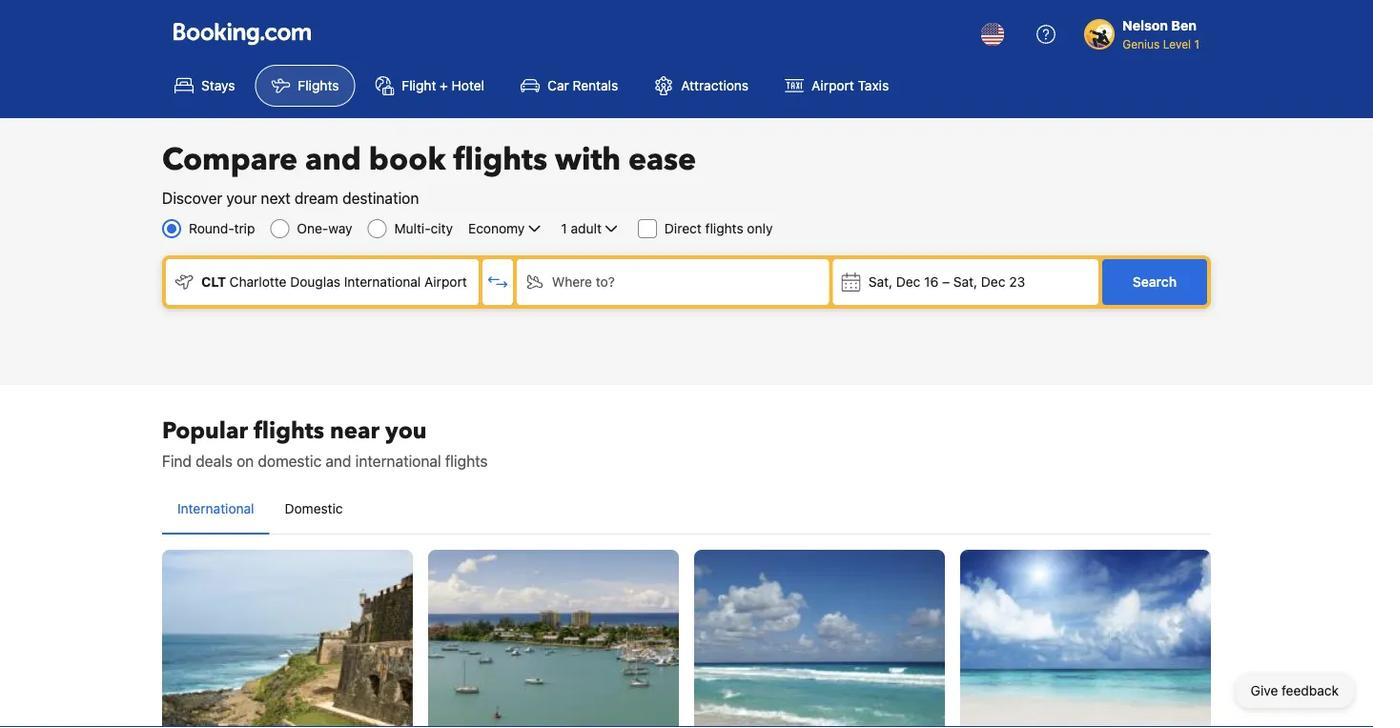 Task type: vqa. For each thing, say whether or not it's contained in the screenshot.
Charlotte to Montego Bay image
yes



Task type: describe. For each thing, give the bounding box(es) containing it.
compare and book flights with ease discover your next dream destination
[[162, 139, 696, 207]]

2 dec from the left
[[981, 274, 1006, 290]]

round-
[[189, 221, 234, 236]]

nelson
[[1123, 18, 1168, 33]]

direct flights only
[[665, 221, 773, 236]]

car rentals
[[547, 78, 618, 93]]

discover
[[162, 189, 222, 207]]

car
[[547, 78, 569, 93]]

tab list containing international
[[162, 484, 1211, 536]]

flights link
[[255, 65, 355, 107]]

charlotte to montego bay image
[[428, 550, 679, 728]]

sat, dec 16 – sat, dec 23
[[868, 274, 1025, 290]]

airport taxis link
[[769, 65, 905, 107]]

economy
[[468, 221, 525, 236]]

next
[[261, 189, 291, 207]]

taxis
[[858, 78, 889, 93]]

1 inside nelson ben genius level 1
[[1194, 37, 1200, 51]]

flights
[[298, 78, 339, 93]]

clt
[[201, 274, 226, 290]]

where to?
[[552, 274, 615, 290]]

you
[[385, 415, 427, 447]]

flight
[[402, 78, 436, 93]]

+
[[440, 78, 448, 93]]

charlotte
[[229, 274, 287, 290]]

nelson ben genius level 1
[[1123, 18, 1200, 51]]

popular
[[162, 415, 248, 447]]

flights inside compare and book flights with ease discover your next dream destination
[[453, 139, 547, 181]]

where
[[552, 274, 592, 290]]

23
[[1009, 274, 1025, 290]]

destination
[[342, 189, 419, 207]]

stays
[[201, 78, 235, 93]]

with
[[555, 139, 621, 181]]

dream
[[295, 189, 338, 207]]

multi-city
[[394, 221, 453, 236]]

only
[[747, 221, 773, 236]]

hotel
[[452, 78, 485, 93]]

domestic
[[258, 452, 322, 471]]

attractions link
[[638, 65, 765, 107]]

charlotte to cancún image
[[694, 550, 945, 728]]

car rentals link
[[505, 65, 634, 107]]

genius
[[1123, 37, 1160, 51]]

airport taxis
[[812, 78, 889, 93]]

multi-
[[394, 221, 431, 236]]

1 horizontal spatial international
[[344, 274, 421, 290]]

ben
[[1171, 18, 1197, 33]]

douglas
[[290, 274, 340, 290]]

deals
[[196, 452, 233, 471]]

compare
[[162, 139, 298, 181]]

ease
[[628, 139, 696, 181]]

give feedback button
[[1236, 674, 1354, 709]]

rentals
[[573, 78, 618, 93]]

one-way
[[297, 221, 352, 236]]

1 inside popup button
[[561, 221, 567, 236]]

flights right international
[[445, 452, 488, 471]]

stays link
[[158, 65, 251, 107]]

2 sat, from the left
[[953, 274, 978, 290]]



Task type: locate. For each thing, give the bounding box(es) containing it.
flights up economy
[[453, 139, 547, 181]]

level
[[1163, 37, 1191, 51]]

1 vertical spatial and
[[326, 452, 351, 471]]

sat, left 16
[[868, 274, 893, 290]]

sat, dec 16 – sat, dec 23 button
[[833, 259, 1099, 305]]

sat,
[[868, 274, 893, 290], [953, 274, 978, 290]]

flights
[[453, 139, 547, 181], [705, 221, 743, 236], [254, 415, 324, 447], [445, 452, 488, 471]]

give
[[1251, 683, 1278, 699]]

book
[[369, 139, 446, 181]]

one-
[[297, 221, 328, 236]]

1
[[1194, 37, 1200, 51], [561, 221, 567, 236]]

1 left adult
[[561, 221, 567, 236]]

charlotte to punta cana image
[[960, 550, 1211, 728]]

your
[[226, 189, 257, 207]]

and up dream
[[305, 139, 361, 181]]

charlotte to san juan image
[[162, 550, 413, 728]]

adult
[[571, 221, 602, 236]]

and inside 'popular flights near you find deals on domestic and international flights'
[[326, 452, 351, 471]]

international down deals at the left of the page
[[177, 501, 254, 517]]

and down near
[[326, 452, 351, 471]]

0 vertical spatial international
[[344, 274, 421, 290]]

1 horizontal spatial dec
[[981, 274, 1006, 290]]

and
[[305, 139, 361, 181], [326, 452, 351, 471]]

1 vertical spatial airport
[[424, 274, 467, 290]]

1 horizontal spatial 1
[[1194, 37, 1200, 51]]

1 sat, from the left
[[868, 274, 893, 290]]

tab list
[[162, 484, 1211, 536]]

give feedback
[[1251, 683, 1339, 699]]

dec
[[896, 274, 921, 290], [981, 274, 1006, 290]]

airport left taxis
[[812, 78, 854, 93]]

0 horizontal spatial 1
[[561, 221, 567, 236]]

way
[[328, 221, 352, 236]]

–
[[942, 274, 950, 290]]

direct
[[665, 221, 702, 236]]

search button
[[1102, 259, 1207, 305]]

and inside compare and book flights with ease discover your next dream destination
[[305, 139, 361, 181]]

international inside button
[[177, 501, 254, 517]]

1 horizontal spatial airport
[[812, 78, 854, 93]]

1 right "level"
[[1194, 37, 1200, 51]]

0 horizontal spatial airport
[[424, 274, 467, 290]]

search
[[1133, 274, 1177, 290]]

1 vertical spatial international
[[177, 501, 254, 517]]

dec left 16
[[896, 274, 921, 290]]

popular flights near you find deals on domestic and international flights
[[162, 415, 488, 471]]

dec left 23 on the top right of page
[[981, 274, 1006, 290]]

clt charlotte douglas international airport
[[201, 274, 467, 290]]

1 horizontal spatial sat,
[[953, 274, 978, 290]]

0 vertical spatial and
[[305, 139, 361, 181]]

0 horizontal spatial international
[[177, 501, 254, 517]]

where to? button
[[517, 259, 829, 305]]

airport
[[812, 78, 854, 93], [424, 274, 467, 290]]

international
[[355, 452, 441, 471]]

find
[[162, 452, 192, 471]]

on
[[237, 452, 254, 471]]

0 vertical spatial 1
[[1194, 37, 1200, 51]]

0 horizontal spatial sat,
[[868, 274, 893, 290]]

trip
[[234, 221, 255, 236]]

1 adult button
[[559, 217, 623, 240]]

1 dec from the left
[[896, 274, 921, 290]]

city
[[431, 221, 453, 236]]

to?
[[596, 274, 615, 290]]

international
[[344, 274, 421, 290], [177, 501, 254, 517]]

flights left only
[[705, 221, 743, 236]]

sat, right –
[[953, 274, 978, 290]]

international button
[[162, 484, 269, 534]]

flights up domestic
[[254, 415, 324, 447]]

booking.com logo image
[[174, 22, 311, 45], [174, 22, 311, 45]]

1 adult
[[561, 221, 602, 236]]

near
[[330, 415, 380, 447]]

1 vertical spatial 1
[[561, 221, 567, 236]]

flight + hotel
[[402, 78, 485, 93]]

flight + hotel link
[[359, 65, 501, 107]]

airport down city
[[424, 274, 467, 290]]

international down multi-
[[344, 274, 421, 290]]

16
[[924, 274, 939, 290]]

domestic button
[[269, 484, 358, 534]]

round-trip
[[189, 221, 255, 236]]

0 vertical spatial airport
[[812, 78, 854, 93]]

domestic
[[285, 501, 343, 517]]

0 horizontal spatial dec
[[896, 274, 921, 290]]

attractions
[[681, 78, 749, 93]]

feedback
[[1282, 683, 1339, 699]]



